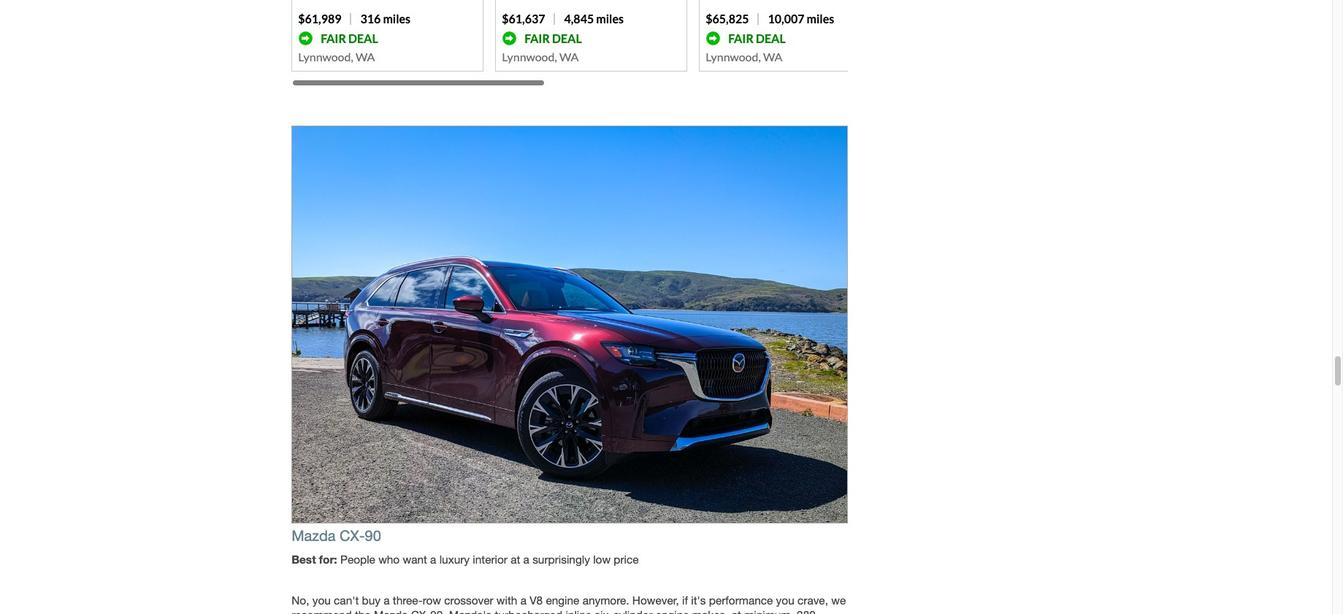 Task type: vqa. For each thing, say whether or not it's contained in the screenshot.
BSI in the 2023 Honda Accord Hybrid Sport FWD w/o BSI
no



Task type: locate. For each thing, give the bounding box(es) containing it.
lynnwood, for $61,989
[[298, 50, 353, 64]]

2024 mazda cx-90 review summary image
[[292, 126, 848, 524]]

cx- up "people"
[[340, 527, 365, 544]]

1 wa from the left
[[356, 50, 375, 64]]

3 lynnwood, from the left
[[706, 50, 761, 64]]

2 horizontal spatial deal
[[756, 31, 786, 45]]

2 horizontal spatial miles
[[807, 12, 834, 26]]

0 horizontal spatial fair deal
[[321, 31, 378, 45]]

2 horizontal spatial fair
[[728, 31, 754, 45]]

wa down 4,845
[[559, 50, 579, 64]]

fair deal down 316
[[321, 31, 378, 45]]

0 horizontal spatial you
[[312, 594, 331, 607]]

cylinder
[[613, 609, 653, 614]]

1 horizontal spatial fair
[[525, 31, 550, 45]]

1 vertical spatial engine
[[656, 609, 689, 614]]

2 deal from the left
[[552, 31, 582, 45]]

at down performance
[[732, 609, 741, 614]]

you up minimum,
[[776, 594, 795, 607]]

lynnwood,
[[298, 50, 353, 64], [502, 50, 557, 64], [706, 50, 761, 64]]

3 fair deal from the left
[[728, 31, 786, 45]]

1 vertical spatial cx-
[[411, 609, 430, 614]]

cx-
[[340, 527, 365, 544], [411, 609, 430, 614]]

0 vertical spatial mazda
[[292, 527, 336, 544]]

1 vertical spatial mazda
[[374, 609, 408, 614]]

lynnwood, down $65,825
[[706, 50, 761, 64]]

a left surprisingly
[[523, 553, 530, 566]]

2 wa from the left
[[559, 50, 579, 64]]

we
[[831, 594, 846, 607]]

performance
[[709, 594, 773, 607]]

makes,
[[692, 609, 729, 614]]

lynnwood, for $61,637
[[502, 50, 557, 64]]

1 vertical spatial at
[[732, 609, 741, 614]]

wa for 316
[[356, 50, 375, 64]]

with
[[497, 594, 517, 607]]

1 horizontal spatial you
[[776, 594, 795, 607]]

mazda up best at left
[[292, 527, 336, 544]]

fair for $61,989
[[321, 31, 346, 45]]

0 horizontal spatial miles
[[383, 12, 411, 26]]

0 horizontal spatial fair
[[321, 31, 346, 45]]

if
[[682, 594, 688, 607]]

2 you from the left
[[776, 594, 795, 607]]

0 horizontal spatial lynnwood,
[[298, 50, 353, 64]]

0 horizontal spatial at
[[511, 553, 520, 566]]

wa for 10,007
[[763, 50, 783, 64]]

fair deal for $65,825
[[728, 31, 786, 45]]

engine
[[546, 594, 580, 607], [656, 609, 689, 614]]

wa down 316
[[356, 50, 375, 64]]

fair down the $61,637
[[525, 31, 550, 45]]

fair
[[321, 31, 346, 45], [525, 31, 550, 45], [728, 31, 754, 45]]

interior
[[473, 553, 508, 566]]

1 fair from the left
[[321, 31, 346, 45]]

miles for 316 miles
[[383, 12, 411, 26]]

want
[[403, 553, 427, 566]]

deal
[[348, 31, 378, 45], [552, 31, 582, 45], [756, 31, 786, 45]]

deal down 4,845
[[552, 31, 582, 45]]

1 horizontal spatial lynnwood, wa
[[502, 50, 579, 64]]

miles right 316
[[383, 12, 411, 26]]

row
[[423, 594, 441, 607]]

316 miles
[[360, 12, 411, 26]]

wa down 10,007
[[763, 50, 783, 64]]

mazda's
[[449, 609, 492, 614]]

3 lynnwood, wa from the left
[[706, 50, 783, 64]]

deal down 10,007
[[756, 31, 786, 45]]

miles right 4,845
[[596, 12, 624, 26]]

0 horizontal spatial cx-
[[340, 527, 365, 544]]

2 fair deal from the left
[[525, 31, 582, 45]]

1 horizontal spatial deal
[[552, 31, 582, 45]]

0 horizontal spatial wa
[[356, 50, 375, 64]]

2 lynnwood, wa from the left
[[502, 50, 579, 64]]

no, you can't buy a three-row crossover with a v8 engine anymore. however, if it's performance you crave, we recommend the mazda cx-90. mazda's turbocharged inline six-cylinder engine makes, at minimum, 28
[[292, 594, 846, 614]]

3 deal from the left
[[756, 31, 786, 45]]

1 lynnwood, from the left
[[298, 50, 353, 64]]

0 vertical spatial engine
[[546, 594, 580, 607]]

for:
[[319, 553, 337, 566]]

wa
[[356, 50, 375, 64], [559, 50, 579, 64], [763, 50, 783, 64]]

lynnwood, wa down the $61,637
[[502, 50, 579, 64]]

fair down $65,825
[[728, 31, 754, 45]]

1 horizontal spatial lynnwood,
[[502, 50, 557, 64]]

3 wa from the left
[[763, 50, 783, 64]]

a
[[430, 553, 436, 566], [523, 553, 530, 566], [384, 594, 390, 607], [521, 594, 527, 607]]

0 vertical spatial at
[[511, 553, 520, 566]]

1 deal from the left
[[348, 31, 378, 45]]

1 horizontal spatial fair deal
[[525, 31, 582, 45]]

mazda inside no, you can't buy a three-row crossover with a v8 engine anymore. however, if it's performance you crave, we recommend the mazda cx-90. mazda's turbocharged inline six-cylinder engine makes, at minimum, 28
[[374, 609, 408, 614]]

2 horizontal spatial fair deal
[[728, 31, 786, 45]]

1 horizontal spatial at
[[732, 609, 741, 614]]

miles
[[383, 12, 411, 26], [596, 12, 624, 26], [807, 12, 834, 26]]

0 horizontal spatial deal
[[348, 31, 378, 45]]

2 horizontal spatial lynnwood,
[[706, 50, 761, 64]]

deal down 316
[[348, 31, 378, 45]]

lynnwood, wa down $61,989
[[298, 50, 375, 64]]

1 horizontal spatial cx-
[[411, 609, 430, 614]]

2 miles from the left
[[596, 12, 624, 26]]

1 horizontal spatial mazda
[[374, 609, 408, 614]]

can't
[[334, 594, 359, 607]]

lynnwood, wa
[[298, 50, 375, 64], [502, 50, 579, 64], [706, 50, 783, 64]]

lynnwood, down $61,989
[[298, 50, 353, 64]]

three-
[[393, 594, 423, 607]]

fair down $61,989
[[321, 31, 346, 45]]

0 horizontal spatial lynnwood, wa
[[298, 50, 375, 64]]

1 horizontal spatial miles
[[596, 12, 624, 26]]

luxury
[[440, 553, 470, 566]]

people
[[340, 553, 375, 566]]

the
[[355, 609, 371, 614]]

miles right 10,007
[[807, 12, 834, 26]]

lynnwood, wa down $65,825
[[706, 50, 783, 64]]

$61,989
[[298, 12, 341, 26]]

minimum,
[[744, 609, 794, 614]]

fair for $61,637
[[525, 31, 550, 45]]

1 horizontal spatial wa
[[559, 50, 579, 64]]

1 miles from the left
[[383, 12, 411, 26]]

3 miles from the left
[[807, 12, 834, 26]]

at
[[511, 553, 520, 566], [732, 609, 741, 614]]

fair deal down 10,007
[[728, 31, 786, 45]]

mazda down three-
[[374, 609, 408, 614]]

engine up inline
[[546, 594, 580, 607]]

cx- down the row
[[411, 609, 430, 614]]

you
[[312, 594, 331, 607], [776, 594, 795, 607]]

1 horizontal spatial engine
[[656, 609, 689, 614]]

a right buy
[[384, 594, 390, 607]]

316
[[360, 12, 381, 26]]

lynnwood, for $65,825
[[706, 50, 761, 64]]

3 fair from the left
[[728, 31, 754, 45]]

lynnwood, down the $61,637
[[502, 50, 557, 64]]

at right interior
[[511, 553, 520, 566]]

fair deal down 4,845
[[525, 31, 582, 45]]

you up recommend
[[312, 594, 331, 607]]

1 lynnwood, wa from the left
[[298, 50, 375, 64]]

mazda
[[292, 527, 336, 544], [374, 609, 408, 614]]

best
[[292, 553, 316, 566]]

1 fair deal from the left
[[321, 31, 378, 45]]

0 horizontal spatial engine
[[546, 594, 580, 607]]

engine down if
[[656, 609, 689, 614]]

2 lynnwood, from the left
[[502, 50, 557, 64]]

2 fair from the left
[[525, 31, 550, 45]]

fair deal
[[321, 31, 378, 45], [525, 31, 582, 45], [728, 31, 786, 45]]

crossover
[[444, 594, 493, 607]]

2 horizontal spatial lynnwood, wa
[[706, 50, 783, 64]]

lynnwood, wa for $61,637
[[502, 50, 579, 64]]

2 horizontal spatial wa
[[763, 50, 783, 64]]

miles for 10,007 miles
[[807, 12, 834, 26]]

10,007
[[768, 12, 805, 26]]

inline
[[566, 609, 592, 614]]



Task type: describe. For each thing, give the bounding box(es) containing it.
price
[[614, 553, 639, 566]]

no,
[[292, 594, 309, 607]]

who
[[378, 553, 400, 566]]

fair deal for $61,989
[[321, 31, 378, 45]]

six-
[[595, 609, 613, 614]]

0 vertical spatial cx-
[[340, 527, 365, 544]]

low
[[593, 553, 611, 566]]

$61,637
[[502, 12, 545, 26]]

1 you from the left
[[312, 594, 331, 607]]

fair deal for $61,637
[[525, 31, 582, 45]]

deal for 10,007 miles
[[756, 31, 786, 45]]

miles for 4,845 miles
[[596, 12, 624, 26]]

fair for $65,825
[[728, 31, 754, 45]]

a right want
[[430, 553, 436, 566]]

at inside no, you can't buy a three-row crossover with a v8 engine anymore. however, if it's performance you crave, we recommend the mazda cx-90. mazda's turbocharged inline six-cylinder engine makes, at minimum, 28
[[732, 609, 741, 614]]

crave,
[[798, 594, 828, 607]]

90.
[[430, 609, 446, 614]]

lynnwood, wa for $65,825
[[706, 50, 783, 64]]

surprisingly
[[533, 553, 590, 566]]

buy
[[362, 594, 381, 607]]

anymore.
[[583, 594, 629, 607]]

4,845
[[564, 12, 594, 26]]

v8
[[530, 594, 543, 607]]

deal for 316 miles
[[348, 31, 378, 45]]

$65,825
[[706, 12, 749, 26]]

90
[[365, 527, 381, 544]]

deal for 4,845 miles
[[552, 31, 582, 45]]

turbocharged
[[495, 609, 563, 614]]

best for: people who want a luxury interior at a surprisingly low price
[[292, 553, 639, 566]]

10,007 miles
[[768, 12, 834, 26]]

cx- inside no, you can't buy a three-row crossover with a v8 engine anymore. however, if it's performance you crave, we recommend the mazda cx-90. mazda's turbocharged inline six-cylinder engine makes, at minimum, 28
[[411, 609, 430, 614]]

however,
[[632, 594, 679, 607]]

0 horizontal spatial mazda
[[292, 527, 336, 544]]

mazda cx-90
[[292, 527, 381, 544]]

lynnwood, wa for $61,989
[[298, 50, 375, 64]]

4,845 miles
[[564, 12, 624, 26]]

wa for 4,845
[[559, 50, 579, 64]]

recommend
[[292, 609, 352, 614]]

it's
[[691, 594, 706, 607]]

a up turbocharged
[[521, 594, 527, 607]]



